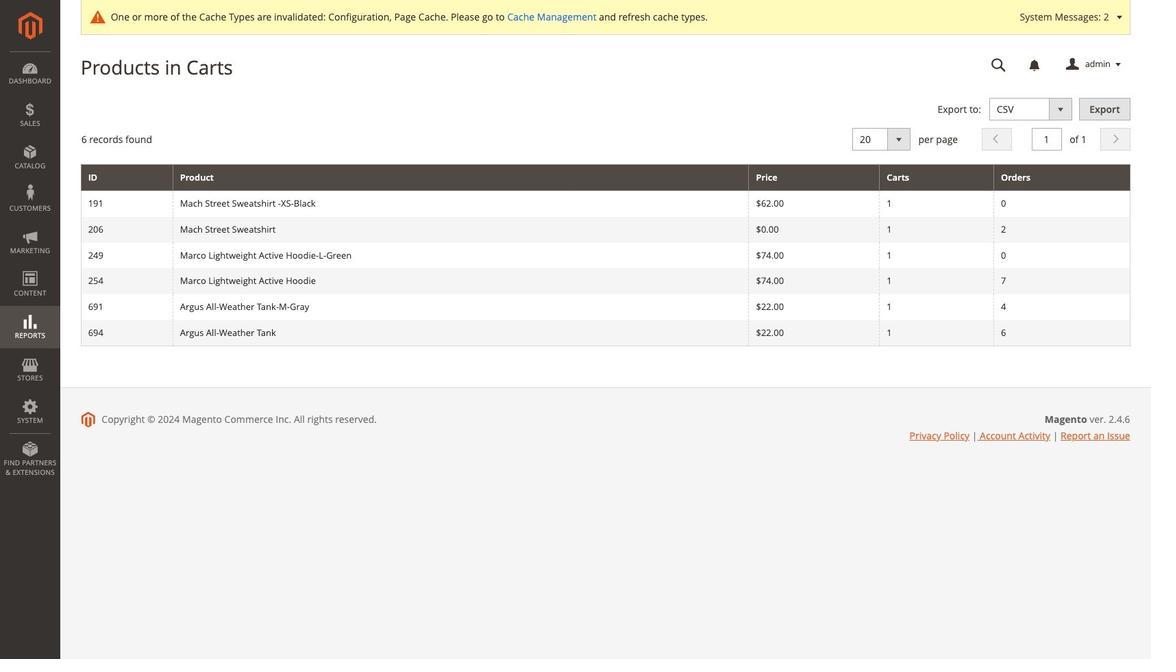 Task type: locate. For each thing, give the bounding box(es) containing it.
None text field
[[982, 53, 1016, 77], [1032, 128, 1062, 151], [982, 53, 1016, 77], [1032, 128, 1062, 151]]

menu bar
[[0, 51, 60, 485]]



Task type: describe. For each thing, give the bounding box(es) containing it.
magento admin panel image
[[18, 12, 42, 40]]



